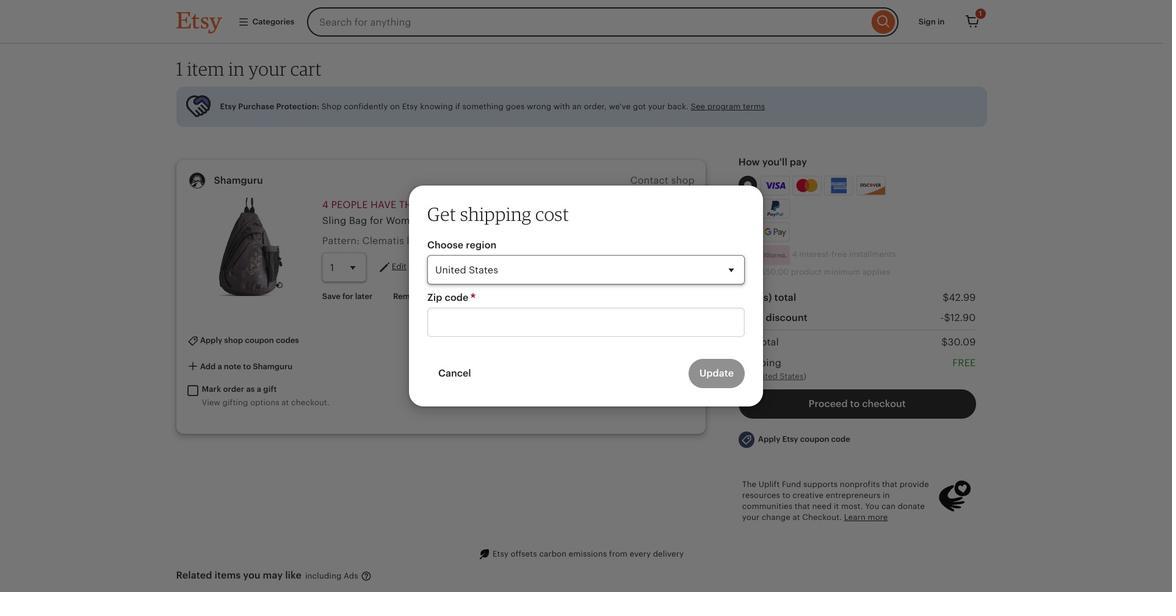 Task type: describe. For each thing, give the bounding box(es) containing it.
pattern: clematis leaves
[[322, 235, 437, 247]]

dec
[[658, 334, 673, 343]]

15-
[[675, 334, 686, 343]]

etsy purchase protection: shop confidently on etsy knowing if something goes wrong with an order, we've got your back.
[[220, 102, 691, 111]]

mark
[[202, 385, 221, 394]]

dec 15-27 link
[[658, 334, 695, 343]]

edit button
[[377, 260, 407, 275]]

$ 42.99
[[943, 292, 976, 304]]

42.99
[[949, 292, 976, 304]]

resources
[[743, 491, 781, 500]]

)
[[804, 372, 807, 381]]

an
[[573, 102, 582, 111]]

wrong
[[527, 102, 552, 111]]

at inside mark order as a gift view gifting options at checkout.
[[282, 398, 289, 407]]

free
[[953, 357, 976, 369]]

0 vertical spatial your
[[249, 57, 287, 80]]

etsy offsets carbon emissions from every delivery
[[493, 550, 684, 559]]

1 vertical spatial shop
[[739, 312, 764, 324]]

to inside the uplift fund supports nonprofits that provide resources to creative entrepreneurs in communities that need it most. you can donate your change at checkout.
[[783, 491, 791, 500]]

emissions
[[569, 550, 607, 559]]

need
[[813, 502, 832, 511]]

proceed
[[809, 398, 848, 410]]

donate
[[898, 502, 926, 511]]

1 horizontal spatial cart
[[468, 199, 494, 211]]

knowing
[[420, 102, 453, 111]]

we've
[[609, 102, 631, 111]]

learn
[[845, 513, 866, 522]]

1 horizontal spatial that
[[883, 480, 898, 489]]

google pay image
[[762, 223, 790, 241]]

pay in 4 installments image
[[761, 245, 790, 265]]

uplift
[[759, 480, 780, 489]]

visa image
[[765, 180, 786, 191]]

american express image
[[827, 178, 852, 193]]

$50.00
[[761, 267, 789, 277]]

can
[[882, 502, 896, 511]]

every
[[630, 550, 651, 559]]

mark order as a gift view gifting options at checkout.
[[202, 385, 330, 407]]

provide
[[900, 480, 930, 489]]

item
[[187, 57, 225, 80]]

1 vertical spatial that
[[795, 502, 811, 511]]

$ for 42.99
[[943, 292, 949, 304]]

4 people have this in their cart
[[322, 199, 494, 211]]

1 item in your cart
[[176, 57, 322, 80]]

estimated delivery: dec 15-27
[[582, 334, 695, 343]]

proceed to checkout button
[[739, 390, 976, 419]]

pay
[[790, 156, 807, 168]]

mastercard image
[[795, 178, 820, 193]]

- $ 12.90
[[941, 312, 976, 324]]

offsets
[[511, 550, 537, 559]]

4 for 4 interest-free installments
[[792, 250, 798, 259]]

applies
[[863, 267, 891, 277]]

the uplift fund supports nonprofits that provide resources to creative entrepreneurs in communities that need it most. you can donate your change at checkout.
[[743, 480, 930, 522]]

in inside the uplift fund supports nonprofits that provide resources to creative entrepreneurs in communities that need it most. you can donate your change at checkout.
[[883, 491, 890, 500]]

uplift fund image
[[939, 479, 973, 513]]

delivery
[[653, 550, 684, 559]]

free
[[832, 250, 847, 259]]

4 for 4 people have this in their cart
[[322, 199, 329, 211]]

you
[[866, 502, 880, 511]]

this
[[399, 199, 422, 211]]

delivery:
[[623, 334, 656, 343]]

confidently
[[344, 102, 388, 111]]

0 vertical spatial shop
[[322, 102, 342, 111]]

1
[[176, 57, 183, 80]]

something
[[463, 102, 504, 111]]

zip code
[[428, 292, 471, 304]]

item(s) total
[[739, 292, 797, 303]]

gift
[[263, 385, 277, 394]]

how
[[739, 156, 760, 168]]

you
[[243, 570, 261, 581]]

protection:
[[276, 102, 320, 111]]

checkout
[[863, 398, 906, 410]]

communities
[[743, 502, 793, 511]]

(to united states )
[[739, 372, 807, 381]]

get shipping cost dialog
[[0, 0, 1173, 593]]

like
[[285, 570, 302, 581]]

12.90
[[951, 312, 976, 324]]

shop discount
[[739, 312, 808, 324]]

change
[[762, 513, 791, 522]]

how you'll pay
[[739, 156, 807, 168]]

the
[[743, 480, 757, 489]]

at inside the uplift fund supports nonprofits that provide resources to creative entrepreneurs in communities that need it most. you can donate your change at checkout.
[[793, 513, 801, 522]]

etsy for etsy offsets carbon emissions from every delivery
[[493, 550, 509, 559]]

0 vertical spatial cart
[[291, 57, 322, 80]]

total
[[775, 292, 797, 303]]

related items you may like including ads
[[176, 570, 361, 581]]

$ for 30.09
[[942, 337, 948, 348]]

learn more button
[[845, 513, 888, 524]]

on
[[390, 102, 400, 111]]

shipping
[[460, 203, 532, 225]]

goes
[[506, 102, 525, 111]]

$50.00 product minimum applies
[[761, 267, 891, 277]]



Task type: locate. For each thing, give the bounding box(es) containing it.
have
[[371, 199, 397, 211]]

0 horizontal spatial in
[[229, 57, 245, 80]]

4
[[322, 199, 329, 211], [792, 250, 798, 259]]

2 vertical spatial your
[[743, 513, 760, 522]]

cart up protection: at the left top of page
[[291, 57, 322, 80]]

None search field
[[307, 7, 899, 37]]

shop right protection: at the left top of page
[[322, 102, 342, 111]]

discover image
[[857, 178, 887, 196]]

2 horizontal spatial your
[[743, 513, 760, 522]]

(to
[[739, 372, 751, 381]]

most.
[[842, 502, 863, 511]]

0 vertical spatial 4
[[322, 199, 329, 211]]

1 horizontal spatial etsy
[[402, 102, 418, 111]]

shop down item(s)
[[739, 312, 764, 324]]

0 horizontal spatial shop
[[322, 102, 342, 111]]

including
[[305, 572, 342, 581]]

at
[[282, 398, 289, 407], [793, 513, 801, 522]]

2 horizontal spatial in
[[883, 491, 890, 500]]

fund
[[782, 480, 802, 489]]

united states button
[[753, 371, 804, 382]]

zip
[[428, 292, 443, 304]]

shamguru image
[[187, 171, 207, 190]]

etsy left purchase
[[220, 102, 236, 111]]

it
[[834, 502, 840, 511]]

cancel button
[[428, 359, 482, 389]]

a
[[257, 385, 261, 394]]

in up can
[[883, 491, 890, 500]]

0 horizontal spatial cart
[[291, 57, 322, 80]]

gifting
[[223, 398, 248, 407]]

update button
[[689, 359, 745, 389]]

cancel
[[439, 368, 471, 379]]

your inside the uplift fund supports nonprofits that provide resources to creative entrepreneurs in communities that need it most. you can donate your change at checkout.
[[743, 513, 760, 522]]

$ up -
[[943, 292, 949, 304]]

to
[[851, 398, 860, 410], [783, 491, 791, 500]]

if
[[455, 102, 461, 111]]

shipping
[[739, 357, 782, 369]]

order
[[223, 385, 244, 394]]

that
[[883, 480, 898, 489], [795, 502, 811, 511]]

entrepreneurs
[[826, 491, 881, 500]]

view
[[202, 398, 220, 407]]

proceed to checkout
[[809, 398, 906, 410]]

0 vertical spatial in
[[229, 57, 245, 80]]

code
[[445, 292, 469, 304]]

1 vertical spatial in
[[424, 199, 435, 211]]

as
[[246, 385, 255, 394]]

items
[[215, 570, 241, 581]]

27
[[686, 334, 695, 343]]

your up purchase
[[249, 57, 287, 80]]

nonprofits
[[840, 480, 880, 489]]

estimated
[[582, 334, 621, 343]]

states
[[780, 372, 804, 381]]

in right item
[[229, 57, 245, 80]]

more
[[868, 513, 888, 522]]

4 interest-free installments
[[790, 250, 897, 259]]

0 horizontal spatial 4
[[322, 199, 329, 211]]

region
[[466, 239, 497, 251]]

0 horizontal spatial your
[[249, 57, 287, 80]]

Zip code text field
[[428, 308, 745, 337]]

1 vertical spatial at
[[793, 513, 801, 522]]

with
[[554, 102, 570, 111]]

0 horizontal spatial to
[[783, 491, 791, 500]]

0 horizontal spatial that
[[795, 502, 811, 511]]

0 horizontal spatial etsy
[[220, 102, 236, 111]]

$ down the $ 42.99
[[945, 312, 951, 324]]

supports
[[804, 480, 838, 489]]

at right change
[[793, 513, 801, 522]]

cost
[[536, 203, 569, 225]]

back.
[[668, 102, 689, 111]]

to inside button
[[851, 398, 860, 410]]

1 horizontal spatial 4
[[792, 250, 798, 259]]

subtotal
[[739, 337, 779, 348]]

1 horizontal spatial at
[[793, 513, 801, 522]]

$ down -
[[942, 337, 948, 348]]

options
[[250, 398, 280, 407]]

get shipping cost
[[428, 203, 569, 225]]

item(s)
[[739, 292, 772, 303]]

0 horizontal spatial at
[[282, 398, 289, 407]]

0 vertical spatial $
[[943, 292, 949, 304]]

united
[[753, 372, 778, 381]]

etsy right on
[[402, 102, 418, 111]]

learn more
[[845, 513, 888, 522]]

that down creative
[[795, 502, 811, 511]]

1 vertical spatial your
[[649, 102, 666, 111]]

get
[[428, 203, 456, 225]]

0 vertical spatial that
[[883, 480, 898, 489]]

0 vertical spatial to
[[851, 398, 860, 410]]

carbon
[[540, 550, 567, 559]]

1 horizontal spatial in
[[424, 199, 435, 211]]

cart
[[291, 57, 322, 80], [468, 199, 494, 211]]

2 horizontal spatial etsy
[[493, 550, 509, 559]]

to right proceed
[[851, 398, 860, 410]]

installments
[[850, 250, 897, 259]]

checkout.
[[291, 398, 330, 407]]

your right got in the right top of the page
[[649, 102, 666, 111]]

got
[[633, 102, 646, 111]]

your down communities
[[743, 513, 760, 522]]

ads
[[344, 572, 358, 581]]

cart right their
[[468, 199, 494, 211]]

30.09
[[948, 337, 976, 348]]

1 vertical spatial cart
[[468, 199, 494, 211]]

your
[[249, 57, 287, 80], [649, 102, 666, 111], [743, 513, 760, 522]]

update
[[700, 368, 734, 379]]

to down fund
[[783, 491, 791, 500]]

4 left people at the left top of the page
[[322, 199, 329, 211]]

choose region
[[428, 239, 497, 251]]

choose
[[428, 239, 464, 251]]

leaves
[[407, 235, 437, 247]]

order,
[[584, 102, 607, 111]]

2 vertical spatial $
[[942, 337, 948, 348]]

etsy left offsets
[[493, 550, 509, 559]]

sling bag for women crossbody travel backpack with anti theft pocket | one strap tablet backpack floral pattern chest bag with bottle holder image
[[187, 198, 311, 296]]

pattern:
[[322, 235, 360, 247]]

1 horizontal spatial your
[[649, 102, 666, 111]]

1 horizontal spatial to
[[851, 398, 860, 410]]

paypal image
[[763, 201, 788, 217]]

purchase
[[238, 102, 274, 111]]

checkout.
[[803, 513, 842, 522]]

etsy
[[220, 102, 236, 111], [402, 102, 418, 111], [493, 550, 509, 559]]

in right the this
[[424, 199, 435, 211]]

1 vertical spatial 4
[[792, 250, 798, 259]]

that up can
[[883, 480, 898, 489]]

product
[[791, 267, 822, 277]]

at right options
[[282, 398, 289, 407]]

1 vertical spatial to
[[783, 491, 791, 500]]

1 horizontal spatial shop
[[739, 312, 764, 324]]

1 vertical spatial $
[[945, 312, 951, 324]]

2 vertical spatial in
[[883, 491, 890, 500]]

4 right pay in 4 installments image
[[792, 250, 798, 259]]

minimum
[[825, 267, 861, 277]]

related
[[176, 570, 212, 581]]

0 vertical spatial at
[[282, 398, 289, 407]]

$
[[943, 292, 949, 304], [945, 312, 951, 324], [942, 337, 948, 348]]

etsy for etsy purchase protection: shop confidently on etsy knowing if something goes wrong with an order, we've got your back.
[[220, 102, 236, 111]]

banner
[[154, 0, 1009, 44]]

discount
[[766, 312, 808, 324]]

may
[[263, 570, 283, 581]]



Task type: vqa. For each thing, say whether or not it's contained in the screenshot.
Cancel
yes



